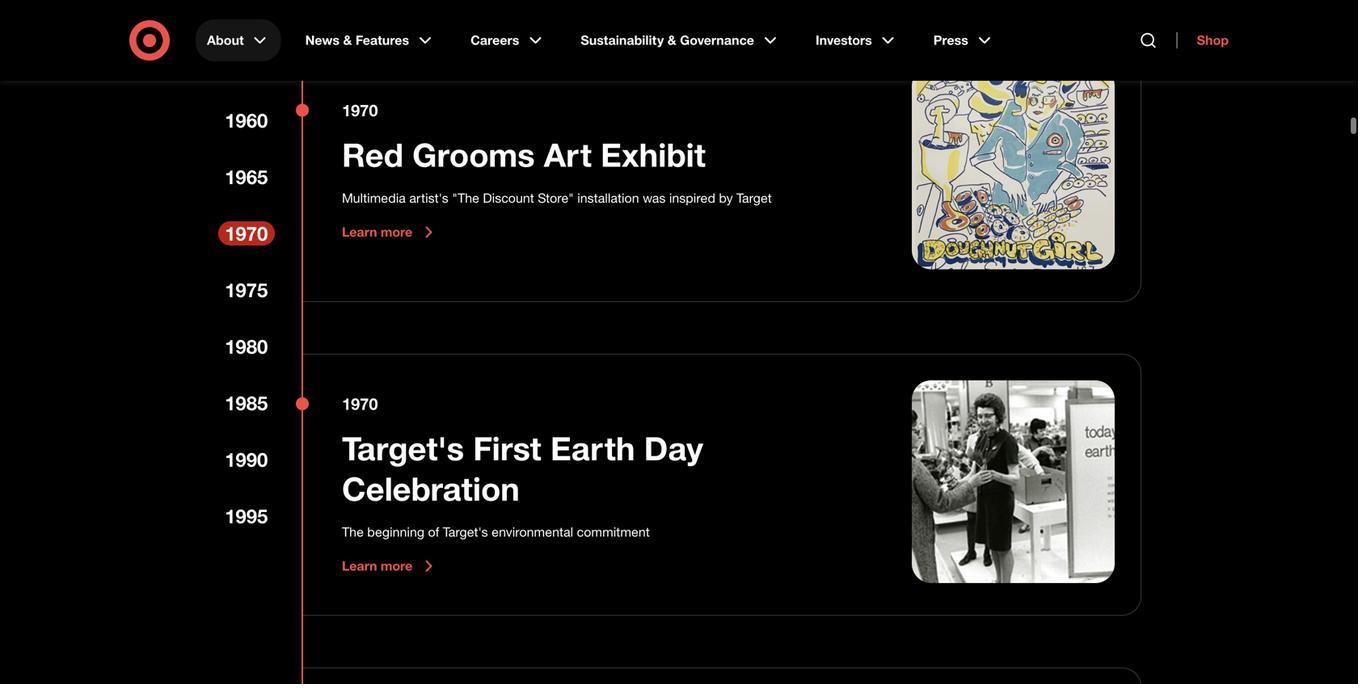 Task type: vqa. For each thing, say whether or not it's contained in the screenshot.
"across"
no



Task type: locate. For each thing, give the bounding box(es) containing it.
learn more button down multimedia
[[342, 223, 438, 242]]

1 vertical spatial learn more button
[[342, 557, 438, 577]]

learn more down multimedia
[[342, 225, 413, 240]]

learn more button
[[342, 223, 438, 242], [342, 557, 438, 577]]

1970 for target's first earth day celebration
[[342, 395, 378, 414]]

1960
[[225, 109, 268, 132]]

0 vertical spatial 1970
[[342, 101, 378, 120]]

&
[[343, 32, 352, 48], [668, 32, 676, 48]]

multimedia
[[342, 191, 406, 206]]

exhibit
[[601, 135, 706, 175]]

celebration
[[342, 470, 520, 509]]

1970
[[342, 101, 378, 120], [225, 222, 268, 245], [342, 395, 378, 414]]

1970 link
[[218, 222, 275, 246]]

by
[[719, 191, 733, 206]]

news & features link
[[294, 19, 446, 61]]

learn down multimedia
[[342, 225, 377, 240]]

more down the beginning
[[381, 559, 413, 575]]

1965
[[225, 165, 268, 189]]

1980 link
[[218, 335, 275, 359]]

& inside news & features link
[[343, 32, 352, 48]]

0 vertical spatial learn more button
[[342, 223, 438, 242]]

2 more from the top
[[381, 559, 413, 575]]

target
[[737, 191, 772, 206]]

more
[[381, 225, 413, 240], [381, 559, 413, 575]]

1 learn more button from the top
[[342, 223, 438, 242]]

the
[[342, 525, 364, 541]]

1965 link
[[218, 165, 275, 189]]

careers
[[471, 32, 519, 48]]

red grooms art exhibit button
[[342, 135, 706, 175]]

was
[[643, 191, 666, 206]]

2 learn more from the top
[[342, 559, 413, 575]]

discount
[[483, 191, 534, 206]]

target's
[[342, 429, 464, 469], [443, 525, 488, 541]]

1 vertical spatial learn
[[342, 559, 377, 575]]

commitment
[[577, 525, 650, 541]]

sustainability
[[581, 32, 664, 48]]

careers link
[[459, 19, 557, 61]]

0 vertical spatial more
[[381, 225, 413, 240]]

first
[[473, 429, 542, 469]]

1975
[[225, 279, 268, 302]]

investors
[[816, 32, 872, 48]]

press
[[934, 32, 968, 48]]

1995
[[225, 505, 268, 528]]

2 vertical spatial 1970
[[342, 395, 378, 414]]

about link
[[196, 19, 281, 61]]

1 more from the top
[[381, 225, 413, 240]]

& for features
[[343, 32, 352, 48]]

1 learn more from the top
[[342, 225, 413, 240]]

investors link
[[804, 19, 909, 61]]

1 vertical spatial learn more
[[342, 559, 413, 575]]

1 horizontal spatial &
[[668, 32, 676, 48]]

& right news
[[343, 32, 352, 48]]

0 vertical spatial learn more
[[342, 225, 413, 240]]

1 learn from the top
[[342, 225, 377, 240]]

0 horizontal spatial &
[[343, 32, 352, 48]]

the beginning of target's environmental commitment
[[342, 525, 654, 541]]

features
[[356, 32, 409, 48]]

& left the governance
[[668, 32, 676, 48]]

governance
[[680, 32, 754, 48]]

1 vertical spatial 1970
[[225, 222, 268, 245]]

more down multimedia
[[381, 225, 413, 240]]

0 vertical spatial learn
[[342, 225, 377, 240]]

about
[[207, 32, 244, 48]]

learn more button down the beginning
[[342, 557, 438, 577]]

store"
[[538, 191, 574, 206]]

beginning
[[367, 525, 425, 541]]

target's up celebration
[[342, 429, 464, 469]]

1980
[[225, 335, 268, 359]]

2 learn more button from the top
[[342, 557, 438, 577]]

a woman handing a man a check image
[[912, 381, 1115, 584]]

shop
[[1197, 32, 1229, 48]]

1 vertical spatial more
[[381, 559, 413, 575]]

1 & from the left
[[343, 32, 352, 48]]

1995 link
[[218, 504, 275, 529]]

multimedia artist's "the discount store" installation was inspired by target
[[342, 191, 772, 206]]

learn down the
[[342, 559, 377, 575]]

target's right of
[[443, 525, 488, 541]]

learn
[[342, 225, 377, 240], [342, 559, 377, 575]]

of
[[428, 525, 439, 541]]

2 & from the left
[[668, 32, 676, 48]]

& inside sustainability & governance link
[[668, 32, 676, 48]]

1975 link
[[218, 278, 275, 302]]

1960 link
[[218, 108, 275, 133]]

0 vertical spatial target's
[[342, 429, 464, 469]]

learn more for red grooms art exhibit
[[342, 225, 413, 240]]

1985
[[225, 392, 268, 415]]

2 learn from the top
[[342, 559, 377, 575]]

shop link
[[1177, 32, 1229, 49]]

target's first earth day celebration button
[[342, 429, 873, 510]]

1970 for red grooms art exhibit
[[342, 101, 378, 120]]

learn more down the beginning
[[342, 559, 413, 575]]

learn more
[[342, 225, 413, 240], [342, 559, 413, 575]]



Task type: describe. For each thing, give the bounding box(es) containing it.
"the
[[452, 191, 479, 206]]

1990
[[225, 448, 268, 472]]

more for red grooms art exhibit
[[381, 225, 413, 240]]

environmental
[[492, 525, 573, 541]]

art
[[544, 135, 592, 175]]

sustainability & governance
[[581, 32, 754, 48]]

news
[[305, 32, 340, 48]]

more for target's first earth day celebration
[[381, 559, 413, 575]]

1985 link
[[218, 391, 275, 416]]

learn for target's first earth day celebration
[[342, 559, 377, 575]]

inspired
[[669, 191, 715, 206]]

learn for red grooms art exhibit
[[342, 225, 377, 240]]

red grooms art exhibit
[[342, 135, 706, 175]]

target's first earth day celebration
[[342, 429, 703, 509]]

target's inside target's first earth day celebration
[[342, 429, 464, 469]]

press link
[[922, 19, 1006, 61]]

learn more button for target's first earth day celebration
[[342, 557, 438, 577]]

1 vertical spatial target's
[[443, 525, 488, 541]]

news & features
[[305, 32, 409, 48]]

sustainability & governance link
[[569, 19, 791, 61]]

learn more for target's first earth day celebration
[[342, 559, 413, 575]]

1990 link
[[218, 448, 275, 472]]

day
[[644, 429, 703, 469]]

learn more button for red grooms art exhibit
[[342, 223, 438, 242]]

artist's
[[409, 191, 449, 206]]

installation
[[577, 191, 639, 206]]

grooms
[[412, 135, 535, 175]]

& for governance
[[668, 32, 676, 48]]

red
[[342, 135, 403, 175]]

earth
[[550, 429, 635, 469]]



